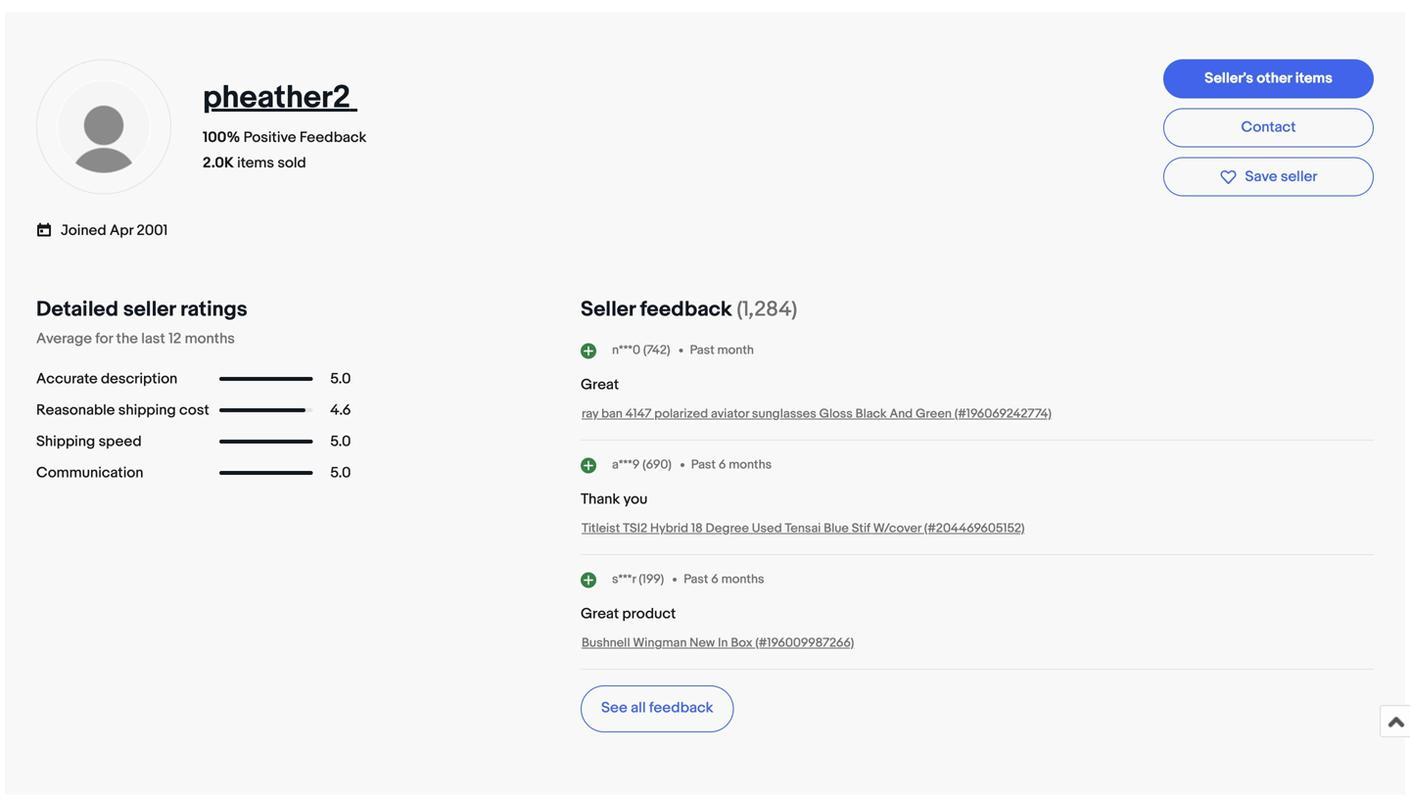 Task type: describe. For each thing, give the bounding box(es) containing it.
5.0 for speed
[[330, 433, 351, 451]]

4.6
[[330, 402, 351, 419]]

ban
[[602, 406, 623, 422]]

seller for detailed
[[123, 297, 176, 322]]

3 5.0 from the top
[[330, 464, 351, 482]]

a***9 (690)
[[612, 458, 672, 473]]

seller's other items
[[1205, 69, 1333, 87]]

past 6 months for thank you
[[691, 458, 772, 473]]

gloss
[[820, 406, 853, 422]]

in
[[718, 636, 728, 651]]

100% positive feedback 2.0k items sold
[[203, 129, 367, 172]]

see
[[602, 699, 628, 717]]

pheather2
[[203, 79, 351, 117]]

past for great product
[[684, 572, 709, 587]]

2001
[[137, 222, 168, 240]]

(199)
[[639, 572, 664, 587]]

past 6 months for great product
[[684, 572, 765, 587]]

description
[[101, 370, 178, 388]]

polarized
[[655, 406, 708, 422]]

s***r
[[612, 572, 636, 587]]

w/cover
[[874, 521, 922, 536]]

box
[[731, 636, 753, 651]]

months for great product
[[722, 572, 765, 587]]

detailed seller ratings
[[36, 297, 247, 322]]

2.0k
[[203, 154, 234, 172]]

hybrid
[[651, 521, 689, 536]]

feedback
[[300, 129, 367, 146]]

ray ban 4147 polarized aviator sunglasses gloss black and green (#196069242774) link
[[582, 406, 1052, 422]]

green
[[916, 406, 952, 422]]

thank you
[[581, 491, 648, 508]]

great product
[[581, 605, 676, 623]]

detailed
[[36, 297, 119, 322]]

accurate description
[[36, 370, 178, 388]]

4147
[[626, 406, 652, 422]]

titleist tsi2 hybrid 18 degree used tensai blue stif w/cover  (#204469605152) link
[[582, 521, 1025, 536]]

great for great
[[581, 376, 619, 394]]

0 vertical spatial feedback
[[640, 297, 732, 322]]

stif
[[852, 521, 871, 536]]

titleist
[[582, 521, 620, 536]]

aviator
[[711, 406, 750, 422]]

you
[[624, 491, 648, 508]]

(#204469605152)
[[925, 521, 1025, 536]]

(742)
[[644, 343, 671, 358]]

bushnell wingman new in box  (#196009987266)
[[582, 636, 855, 651]]

reasonable shipping cost
[[36, 402, 209, 419]]

tsi2
[[623, 521, 648, 536]]

6 for thank you
[[719, 458, 726, 473]]

text__icon wrapper image
[[36, 220, 61, 238]]

degree
[[706, 521, 749, 536]]

seller's
[[1205, 69, 1254, 87]]

great for great product
[[581, 605, 619, 623]]

save seller button
[[1164, 157, 1375, 196]]

1 vertical spatial feedback
[[649, 699, 714, 717]]

items inside 100% positive feedback 2.0k items sold
[[237, 154, 274, 172]]

save seller
[[1246, 168, 1318, 185]]

6 for great product
[[711, 572, 719, 587]]

last
[[141, 330, 165, 348]]

18
[[692, 521, 703, 536]]

cost
[[179, 402, 209, 419]]

and
[[890, 406, 913, 422]]

1 horizontal spatial items
[[1296, 69, 1333, 87]]

shipping speed
[[36, 433, 142, 451]]

past for great
[[690, 343, 715, 358]]

save
[[1246, 168, 1278, 185]]

see all feedback
[[602, 699, 714, 717]]

(#196009987266)
[[756, 636, 855, 651]]

months for thank you
[[729, 458, 772, 473]]

see all feedback link
[[581, 686, 734, 733]]

ray
[[582, 406, 599, 422]]

(#196069242774)
[[955, 406, 1052, 422]]



Task type: vqa. For each thing, say whether or not it's contained in the screenshot.


Task type: locate. For each thing, give the bounding box(es) containing it.
seller inside button
[[1281, 168, 1318, 185]]

1 horizontal spatial seller
[[1281, 168, 1318, 185]]

past 6 months down degree
[[684, 572, 765, 587]]

seller
[[1281, 168, 1318, 185], [123, 297, 176, 322]]

0 vertical spatial 6
[[719, 458, 726, 473]]

1 vertical spatial months
[[729, 458, 772, 473]]

used
[[752, 521, 782, 536]]

0 vertical spatial items
[[1296, 69, 1333, 87]]

black
[[856, 406, 887, 422]]

items
[[1296, 69, 1333, 87], [237, 154, 274, 172]]

thank
[[581, 491, 620, 508]]

0 vertical spatial seller
[[1281, 168, 1318, 185]]

contact link
[[1164, 108, 1375, 147]]

feedback up (742)
[[640, 297, 732, 322]]

2 vertical spatial months
[[722, 572, 765, 587]]

6
[[719, 458, 726, 473], [711, 572, 719, 587]]

joined apr 2001
[[61, 222, 168, 240]]

0 vertical spatial past
[[690, 343, 715, 358]]

average for the last 12 months
[[36, 330, 235, 348]]

2 vertical spatial 5.0
[[330, 464, 351, 482]]

tensai
[[785, 521, 821, 536]]

1 vertical spatial great
[[581, 605, 619, 623]]

(690)
[[643, 458, 672, 473]]

seller feedback (1,284)
[[581, 297, 798, 322]]

6 down degree
[[711, 572, 719, 587]]

months down aviator
[[729, 458, 772, 473]]

12
[[169, 330, 182, 348]]

blue
[[824, 521, 849, 536]]

other
[[1257, 69, 1293, 87]]

past left the month in the top of the page
[[690, 343, 715, 358]]

1 vertical spatial 5.0
[[330, 433, 351, 451]]

pheather2 image
[[57, 80, 151, 174]]

0 vertical spatial 5.0
[[330, 370, 351, 388]]

past 6 months down aviator
[[691, 458, 772, 473]]

feedback right all
[[649, 699, 714, 717]]

joined
[[61, 222, 106, 240]]

seller up last
[[123, 297, 176, 322]]

2 great from the top
[[581, 605, 619, 623]]

0 horizontal spatial seller
[[123, 297, 176, 322]]

titleist tsi2 hybrid 18 degree used tensai blue stif w/cover  (#204469605152)
[[582, 521, 1025, 536]]

past month
[[690, 343, 754, 358]]

product
[[622, 605, 676, 623]]

(1,284)
[[737, 297, 798, 322]]

1 vertical spatial 6
[[711, 572, 719, 587]]

positive
[[244, 129, 296, 146]]

accurate
[[36, 370, 98, 388]]

ray ban 4147 polarized aviator sunglasses gloss black and green (#196069242774)
[[582, 406, 1052, 422]]

months down ratings
[[185, 330, 235, 348]]

0 vertical spatial past 6 months
[[691, 458, 772, 473]]

ratings
[[180, 297, 247, 322]]

for
[[95, 330, 113, 348]]

average
[[36, 330, 92, 348]]

2 vertical spatial past
[[684, 572, 709, 587]]

shipping
[[36, 433, 95, 451]]

6 down aviator
[[719, 458, 726, 473]]

1 vertical spatial seller
[[123, 297, 176, 322]]

the
[[116, 330, 138, 348]]

seller for save
[[1281, 168, 1318, 185]]

months
[[185, 330, 235, 348], [729, 458, 772, 473], [722, 572, 765, 587]]

contact
[[1242, 118, 1297, 136]]

months down degree
[[722, 572, 765, 587]]

bushnell
[[582, 636, 630, 651]]

pheather2 link
[[203, 79, 358, 117]]

great up the bushnell
[[581, 605, 619, 623]]

n***0
[[612, 343, 641, 358]]

past
[[690, 343, 715, 358], [691, 458, 716, 473], [684, 572, 709, 587]]

1 vertical spatial past 6 months
[[684, 572, 765, 587]]

great up ray
[[581, 376, 619, 394]]

items down positive
[[237, 154, 274, 172]]

reasonable
[[36, 402, 115, 419]]

100%
[[203, 129, 240, 146]]

sold
[[278, 154, 306, 172]]

seller's other items link
[[1164, 59, 1375, 98]]

a***9
[[612, 458, 640, 473]]

month
[[718, 343, 754, 358]]

past 6 months
[[691, 458, 772, 473], [684, 572, 765, 587]]

past for thank you
[[691, 458, 716, 473]]

feedback
[[640, 297, 732, 322], [649, 699, 714, 717]]

1 vertical spatial items
[[237, 154, 274, 172]]

shipping
[[118, 402, 176, 419]]

bushnell wingman new in box  (#196009987266) link
[[582, 636, 855, 651]]

2 5.0 from the top
[[330, 433, 351, 451]]

past right (690)
[[691, 458, 716, 473]]

seller
[[581, 297, 636, 322]]

all
[[631, 699, 646, 717]]

past right (199)
[[684, 572, 709, 587]]

sunglasses
[[752, 406, 817, 422]]

new
[[690, 636, 715, 651]]

communication
[[36, 464, 143, 482]]

0 vertical spatial months
[[185, 330, 235, 348]]

wingman
[[633, 636, 687, 651]]

s***r (199)
[[612, 572, 664, 587]]

1 vertical spatial past
[[691, 458, 716, 473]]

0 vertical spatial great
[[581, 376, 619, 394]]

apr
[[110, 222, 133, 240]]

seller right save
[[1281, 168, 1318, 185]]

items right other
[[1296, 69, 1333, 87]]

0 horizontal spatial items
[[237, 154, 274, 172]]

5.0 for description
[[330, 370, 351, 388]]

speed
[[99, 433, 142, 451]]

n***0 (742)
[[612, 343, 671, 358]]

great
[[581, 376, 619, 394], [581, 605, 619, 623]]

1 5.0 from the top
[[330, 370, 351, 388]]

1 great from the top
[[581, 376, 619, 394]]



